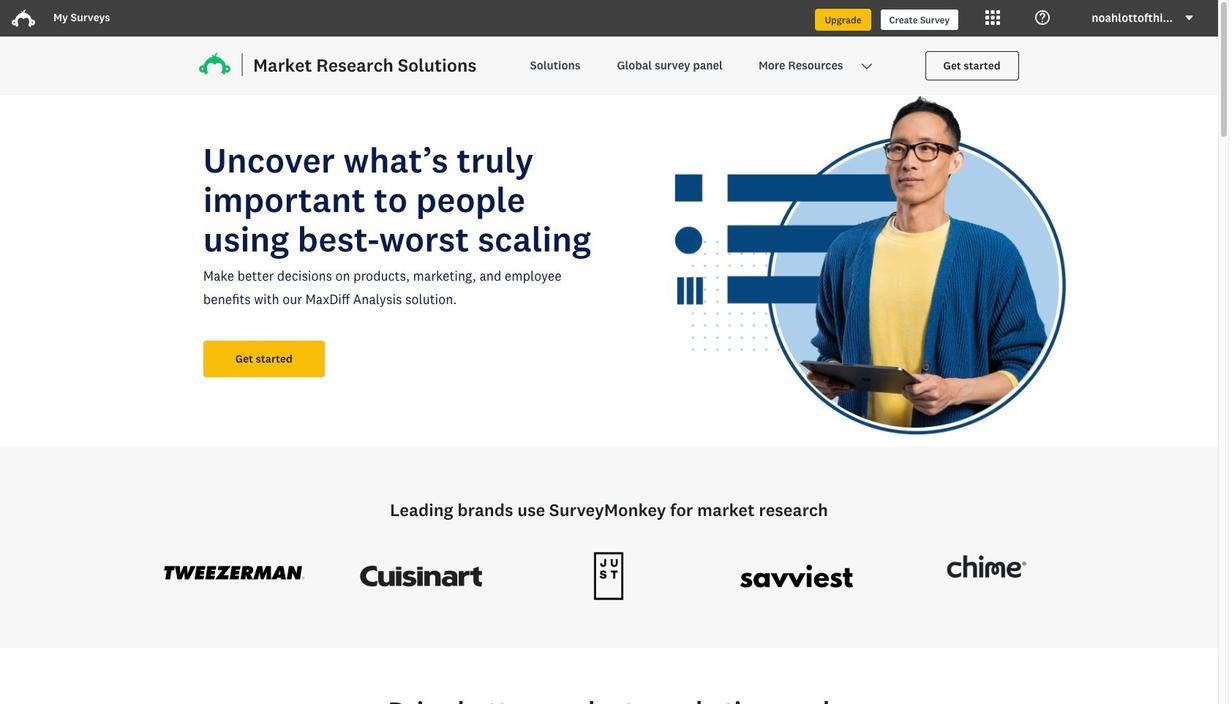 Task type: locate. For each thing, give the bounding box(es) containing it.
tweezerman logo image
[[160, 552, 308, 595]]

surveymonkey logo image
[[12, 7, 35, 30], [12, 10, 35, 27]]

market research solutions from surveymonkey logo image
[[199, 53, 477, 76]]

1 surveymonkey logo image from the top
[[12, 7, 35, 30]]

caret down image
[[1184, 13, 1194, 22], [1186, 15, 1193, 20]]



Task type: vqa. For each thing, say whether or not it's contained in the screenshot.
Products Icon to the left
no



Task type: describe. For each thing, give the bounding box(es) containing it.
products image
[[986, 10, 1000, 25]]

chevron down image
[[861, 61, 872, 72]]

just logo image
[[535, 552, 683, 601]]

savviest logo image
[[723, 552, 870, 601]]

help image
[[1035, 10, 1050, 25]]

man holding tablet with bar graph behind him image
[[618, 95, 1098, 446]]

chime logo image
[[910, 552, 1058, 587]]

products image
[[986, 10, 1000, 25]]

help image
[[1035, 10, 1050, 25]]

2 surveymonkey logo image from the top
[[12, 10, 35, 27]]

cuisinart logo image
[[348, 552, 495, 601]]



